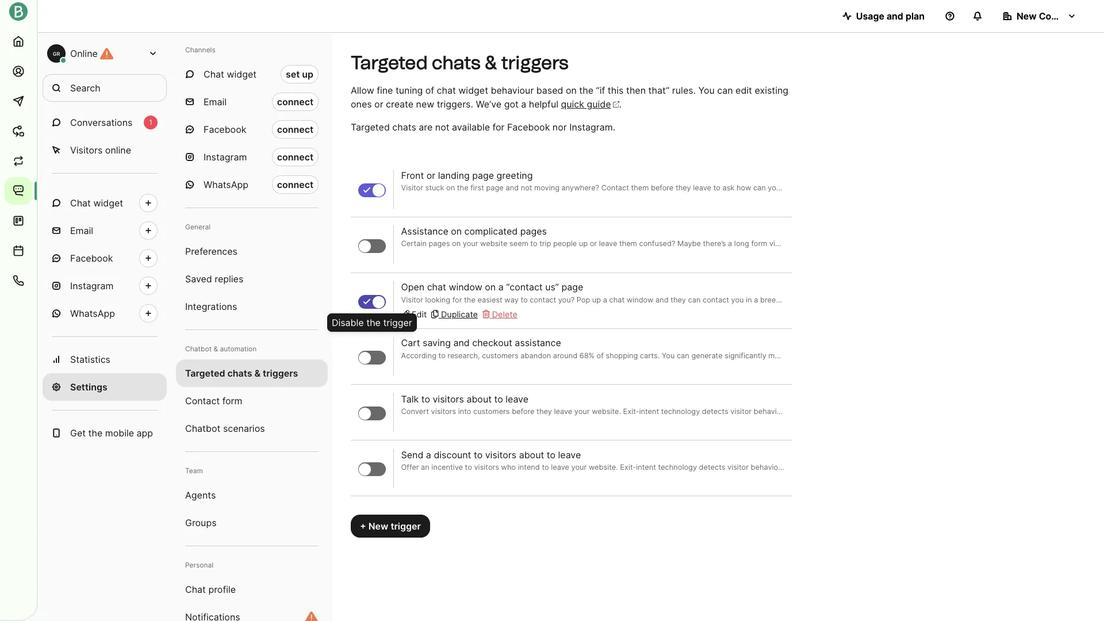 Task type: locate. For each thing, give the bounding box(es) containing it.
chat up looking
[[427, 281, 446, 293]]

triggers up the based
[[501, 52, 569, 74]]

having
[[829, 295, 852, 304]]

connect for whatsapp
[[277, 179, 313, 190]]

2 contact from the left
[[703, 295, 729, 304]]

1 vertical spatial &
[[214, 344, 218, 353]]

2 connect from the top
[[277, 124, 313, 135]]

facebook
[[507, 121, 550, 133], [204, 124, 246, 135], [70, 252, 113, 264]]

new inside button
[[1017, 10, 1037, 22]]

chats left the are
[[392, 121, 416, 133]]

targeted chats are not available for facebook nor instagram.
[[351, 121, 615, 133]]

targeted up contact
[[185, 367, 225, 379]]

1 horizontal spatial new
[[1017, 10, 1037, 22]]

chat up triggers.
[[437, 85, 456, 96]]

"contact up way
[[506, 281, 543, 293]]

send a discount to visitors about to leave
[[401, 449, 581, 460]]

targeted
[[351, 52, 428, 74], [351, 121, 390, 133], [185, 367, 225, 379]]

up right set
[[302, 68, 313, 80]]

up
[[302, 68, 313, 80], [592, 295, 601, 304]]

chat widget down 'channels'
[[204, 68, 257, 80]]

chat up email link at top left
[[70, 197, 91, 209]]

0 vertical spatial chat
[[437, 85, 456, 96]]

instagram link
[[43, 272, 167, 300]]

whatsapp down the instagram link
[[70, 308, 115, 319]]

0 vertical spatial email
[[204, 96, 227, 108]]

0 horizontal spatial and
[[453, 337, 470, 349]]

2 vertical spatial on
[[485, 281, 496, 293]]

& inside targeted chats & triggers link
[[254, 367, 261, 379]]

1 horizontal spatial instagram
[[204, 151, 247, 163]]

0 vertical spatial and
[[887, 10, 903, 22]]

chat
[[437, 85, 456, 96], [427, 281, 446, 293], [609, 295, 625, 304]]

assistance
[[515, 337, 561, 349]]

0 vertical spatial widget
[[227, 68, 257, 80]]

the inside allow fine tuning of chat widget behaviour based on the "if this then that" rules. you can edit existing ones or create new triggers. we've got a helpful
[[579, 85, 594, 96]]

us" left page.
[[1071, 295, 1082, 304]]

1 vertical spatial chat
[[70, 197, 91, 209]]

widget up we've
[[459, 85, 488, 96]]

0 horizontal spatial visitors
[[433, 393, 464, 405]]

targeted chats & triggers up of
[[351, 52, 569, 74]]

widget left set
[[227, 68, 257, 80]]

page right landing on the left of the page
[[472, 170, 494, 181]]

gr
[[53, 50, 60, 57]]

window left they on the right
[[627, 295, 654, 304]]

contact
[[185, 395, 220, 407]]

can inside allow fine tuning of chat widget behaviour based on the "if this then that" rules. you can edit existing ones or create new triggers. we've got a helpful
[[717, 85, 733, 96]]

1 vertical spatial and
[[656, 295, 669, 304]]

visitors right the discount
[[485, 449, 517, 460]]

a right in
[[754, 295, 758, 304]]

1 chatbot from the top
[[185, 344, 212, 353]]

for down we've
[[493, 121, 505, 133]]

easiest
[[478, 295, 502, 304]]

1 vertical spatial page
[[562, 281, 583, 293]]

1 vertical spatial can
[[688, 295, 701, 304]]

2 vertical spatial &
[[254, 367, 261, 379]]

online
[[70, 48, 98, 59]]

facebook link
[[43, 244, 167, 272]]

widget up email link at top left
[[93, 197, 123, 209]]

new left company
[[1017, 10, 1037, 22]]

new
[[1017, 10, 1037, 22], [368, 521, 388, 532]]

get the mobile app link
[[43, 419, 167, 447]]

up inside open chat window on a "contact us" page visitor looking for the easiest way to contact you? pop up a chat window and they can contact you in a breeze, rather than having to wait for an email back. just enter the url for your "contact us" page.
[[592, 295, 601, 304]]

1 horizontal spatial us"
[[1071, 295, 1082, 304]]

assistance on complicated pages
[[401, 226, 547, 237]]

2 horizontal spatial on
[[566, 85, 577, 96]]

1 vertical spatial or
[[427, 170, 436, 181]]

1 horizontal spatial chat widget
[[204, 68, 257, 80]]

on right assistance
[[451, 226, 462, 237]]

0 horizontal spatial up
[[302, 68, 313, 80]]

us"
[[545, 281, 559, 293], [1071, 295, 1082, 304]]

targeted chats & triggers
[[351, 52, 569, 74], [185, 367, 298, 379]]

or right front
[[427, 170, 436, 181]]

get the mobile app
[[70, 427, 153, 439]]

duplicate
[[441, 309, 478, 319]]

visitor
[[401, 295, 423, 304]]

to
[[521, 295, 528, 304], [854, 295, 861, 304], [421, 393, 430, 405], [494, 393, 503, 405], [474, 449, 483, 460], [547, 449, 556, 460]]

1 connect from the top
[[277, 96, 313, 108]]

.
[[619, 98, 622, 110]]

channels
[[185, 45, 216, 54]]

chats down automation
[[227, 367, 252, 379]]

instagram.
[[569, 121, 615, 133]]

page up the "you?"
[[562, 281, 583, 293]]

on up easiest
[[485, 281, 496, 293]]

assistance
[[401, 226, 448, 237]]

targeted chats & triggers link
[[176, 359, 328, 387]]

0 vertical spatial instagram
[[204, 151, 247, 163]]

you?
[[558, 295, 575, 304]]

chatbot down contact
[[185, 423, 221, 434]]

edit link
[[401, 308, 427, 320]]

landing
[[438, 170, 470, 181]]

or inside allow fine tuning of chat widget behaviour based on the "if this then that" rules. you can edit existing ones or create new triggers. we've got a helpful
[[374, 98, 383, 110]]

0 horizontal spatial leave
[[506, 393, 529, 405]]

1 vertical spatial window
[[627, 295, 654, 304]]

email down 'channels'
[[204, 96, 227, 108]]

0 vertical spatial on
[[566, 85, 577, 96]]

0 horizontal spatial window
[[449, 281, 482, 293]]

0 vertical spatial can
[[717, 85, 733, 96]]

1 vertical spatial instagram
[[70, 280, 114, 292]]

quick guide
[[561, 98, 611, 110]]

1 horizontal spatial &
[[254, 367, 261, 379]]

preferences
[[185, 246, 237, 257]]

new company button
[[994, 5, 1086, 28]]

leave inside 'link'
[[506, 393, 529, 405]]

visitors
[[433, 393, 464, 405], [485, 449, 517, 460]]

page
[[472, 170, 494, 181], [562, 281, 583, 293]]

the up quick guide
[[579, 85, 594, 96]]

0 horizontal spatial chats
[[227, 367, 252, 379]]

& up behaviour on the left top of page
[[485, 52, 497, 74]]

chat inside allow fine tuning of chat widget behaviour based on the "if this then that" rules. you can edit existing ones or create new triggers. we've got a helpful
[[437, 85, 456, 96]]

1 horizontal spatial contact
[[703, 295, 729, 304]]

0 vertical spatial chats
[[432, 52, 481, 74]]

this
[[608, 85, 624, 96]]

0 vertical spatial leave
[[506, 393, 529, 405]]

0 horizontal spatial about
[[467, 393, 492, 405]]

contact form
[[185, 395, 242, 407]]

wait
[[863, 295, 878, 304]]

the
[[579, 85, 594, 96], [464, 295, 476, 304], [981, 295, 992, 304], [88, 427, 103, 439]]

1 vertical spatial chatbot
[[185, 423, 221, 434]]

agents link
[[176, 481, 328, 509]]

3 connect from the top
[[277, 151, 313, 163]]

chat widget link
[[43, 189, 167, 217]]

targeted chats & triggers down automation
[[185, 367, 298, 379]]

4 connect from the top
[[277, 179, 313, 190]]

0 horizontal spatial email
[[70, 225, 93, 236]]

chat down personal
[[185, 584, 206, 595]]

1 vertical spatial new
[[368, 521, 388, 532]]

for up duplicate
[[452, 295, 462, 304]]

& up contact form link
[[254, 367, 261, 379]]

1 vertical spatial targeted chats & triggers
[[185, 367, 298, 379]]

2 vertical spatial and
[[453, 337, 470, 349]]

chat inside chat widget link
[[70, 197, 91, 209]]

chatbot for chatbot & automation
[[185, 344, 212, 353]]

0 horizontal spatial facebook
[[70, 252, 113, 264]]

targeted down ones
[[351, 121, 390, 133]]

open
[[401, 281, 425, 293]]

visitors online
[[70, 144, 131, 156]]

contact
[[530, 295, 556, 304], [703, 295, 729, 304]]

2 horizontal spatial &
[[485, 52, 497, 74]]

1 horizontal spatial up
[[592, 295, 601, 304]]

whatsapp up "general" at left
[[204, 179, 248, 190]]

for
[[493, 121, 505, 133], [452, 295, 462, 304], [880, 295, 890, 304], [1010, 295, 1020, 304]]

targeted up fine
[[351, 52, 428, 74]]

chats up of
[[432, 52, 481, 74]]

2 vertical spatial chat
[[185, 584, 206, 595]]

connect for email
[[277, 96, 313, 108]]

0 horizontal spatial or
[[374, 98, 383, 110]]

mobile
[[105, 427, 134, 439]]

email
[[204, 96, 227, 108], [70, 225, 93, 236]]

1 horizontal spatial leave
[[558, 449, 581, 460]]

1 vertical spatial triggers
[[263, 367, 298, 379]]

2 horizontal spatial widget
[[459, 85, 488, 96]]

0 horizontal spatial page
[[472, 170, 494, 181]]

and right the saving
[[453, 337, 470, 349]]

"contact right your at the top of page
[[1040, 295, 1069, 304]]

1 horizontal spatial "contact
[[1040, 295, 1069, 304]]

1 horizontal spatial email
[[204, 96, 227, 108]]

search link
[[43, 74, 167, 102]]

contact left "you"
[[703, 295, 729, 304]]

0 vertical spatial up
[[302, 68, 313, 80]]

edit
[[736, 85, 752, 96]]

can inside open chat window on a "contact us" page visitor looking for the easiest way to contact you? pop up a chat window and they can contact you in a breeze, rather than having to wait for an email back. just enter the url for your "contact us" page.
[[688, 295, 701, 304]]

usage and plan button
[[833, 5, 934, 28]]

1 horizontal spatial visitors
[[485, 449, 517, 460]]

set up
[[286, 68, 313, 80]]

2 vertical spatial targeted
[[185, 367, 225, 379]]

set
[[286, 68, 300, 80]]

widget inside allow fine tuning of chat widget behaviour based on the "if this then that" rules. you can edit existing ones or create new triggers. we've got a helpful
[[459, 85, 488, 96]]

2 vertical spatial chat
[[609, 295, 625, 304]]

0 horizontal spatial triggers
[[263, 367, 298, 379]]

0 horizontal spatial can
[[688, 295, 701, 304]]

checkout
[[472, 337, 512, 349]]

chat down 'channels'
[[204, 68, 224, 80]]

email down chat widget link in the left of the page
[[70, 225, 93, 236]]

triggers up contact form link
[[263, 367, 298, 379]]

us" up the "you?"
[[545, 281, 559, 293]]

ones
[[351, 98, 372, 110]]

connect
[[277, 96, 313, 108], [277, 124, 313, 135], [277, 151, 313, 163], [277, 179, 313, 190]]

0 horizontal spatial contact
[[530, 295, 556, 304]]

the up duplicate
[[464, 295, 476, 304]]

1 horizontal spatial and
[[656, 295, 669, 304]]

contact left the "you?"
[[530, 295, 556, 304]]

new right +
[[368, 521, 388, 532]]

0 vertical spatial or
[[374, 98, 383, 110]]

1 vertical spatial chats
[[392, 121, 416, 133]]

general
[[185, 223, 210, 231]]

2 horizontal spatial chats
[[432, 52, 481, 74]]

0 vertical spatial whatsapp
[[204, 179, 248, 190]]

and left the plan
[[887, 10, 903, 22]]

0 vertical spatial triggers
[[501, 52, 569, 74]]

up right pop
[[592, 295, 601, 304]]

widget
[[227, 68, 257, 80], [459, 85, 488, 96], [93, 197, 123, 209]]

chatbot left automation
[[185, 344, 212, 353]]

2 horizontal spatial and
[[887, 10, 903, 22]]

2 chatbot from the top
[[185, 423, 221, 434]]

visitors right the talk
[[433, 393, 464, 405]]

1 horizontal spatial on
[[485, 281, 496, 293]]

1 horizontal spatial facebook
[[204, 124, 246, 135]]

can right they on the right
[[688, 295, 701, 304]]

0 vertical spatial visitors
[[433, 393, 464, 405]]

window
[[449, 281, 482, 293], [627, 295, 654, 304]]

0 horizontal spatial us"
[[545, 281, 559, 293]]

0 vertical spatial targeted chats & triggers
[[351, 52, 569, 74]]

chat right pop
[[609, 295, 625, 304]]

or down fine
[[374, 98, 383, 110]]

window up easiest
[[449, 281, 482, 293]]

1 vertical spatial widget
[[459, 85, 488, 96]]

& left automation
[[214, 344, 218, 353]]

1 horizontal spatial triggers
[[501, 52, 569, 74]]

a right got
[[521, 98, 526, 110]]

chat widget up email link at top left
[[70, 197, 123, 209]]

quick
[[561, 98, 584, 110]]

instagram
[[204, 151, 247, 163], [70, 280, 114, 292]]

pop
[[577, 295, 590, 304]]

0 horizontal spatial "contact
[[506, 281, 543, 293]]

chat inside chat profile link
[[185, 584, 206, 595]]

in
[[746, 295, 752, 304]]

1 vertical spatial "contact
[[1040, 295, 1069, 304]]

saved replies
[[185, 273, 243, 285]]

0 horizontal spatial instagram
[[70, 280, 114, 292]]

can right you
[[717, 85, 733, 96]]

connect for facebook
[[277, 124, 313, 135]]

then
[[626, 85, 646, 96]]

looking
[[425, 295, 450, 304]]

page.
[[1084, 295, 1103, 304]]

1 horizontal spatial page
[[562, 281, 583, 293]]

2 vertical spatial widget
[[93, 197, 123, 209]]

cart saving and checkout assistance
[[401, 337, 561, 349]]

1 horizontal spatial chats
[[392, 121, 416, 133]]

and left they on the right
[[656, 295, 669, 304]]

1 vertical spatial about
[[519, 449, 544, 460]]

0 horizontal spatial whatsapp
[[70, 308, 115, 319]]

1 vertical spatial up
[[592, 295, 601, 304]]

chatbot inside chatbot scenarios link
[[185, 423, 221, 434]]

on up quick
[[566, 85, 577, 96]]

0 horizontal spatial on
[[451, 226, 462, 237]]

chats
[[432, 52, 481, 74], [392, 121, 416, 133], [227, 367, 252, 379]]

automation
[[220, 344, 257, 353]]



Task type: describe. For each thing, give the bounding box(es) containing it.
0 vertical spatial "contact
[[506, 281, 543, 293]]

0 vertical spatial page
[[472, 170, 494, 181]]

talk
[[401, 393, 419, 405]]

send a discount to visitors about to leave link
[[401, 449, 785, 473]]

talk to visitors about to leave
[[401, 393, 529, 405]]

targeted inside targeted chats & triggers link
[[185, 367, 225, 379]]

back.
[[922, 295, 941, 304]]

replies
[[215, 273, 243, 285]]

1 vertical spatial chat widget
[[70, 197, 123, 209]]

+
[[360, 521, 366, 532]]

groups link
[[176, 509, 328, 537]]

form
[[222, 395, 242, 407]]

page inside open chat window on a "contact us" page visitor looking for the easiest way to contact you? pop up a chat window and they can contact you in a breeze, rather than having to wait for an email back. just enter the url for your "contact us" page.
[[562, 281, 583, 293]]

conversations
[[70, 117, 132, 128]]

1 horizontal spatial targeted chats & triggers
[[351, 52, 569, 74]]

open chat window on a "contact us" page visitor looking for the easiest way to contact you? pop up a chat window and they can contact you in a breeze, rather than having to wait for an email back. just enter the url for your "contact us" page.
[[401, 281, 1103, 304]]

groups
[[185, 517, 217, 529]]

trigger
[[391, 521, 421, 532]]

1 vertical spatial visitors
[[485, 449, 517, 460]]

behaviour
[[491, 85, 534, 96]]

email
[[902, 295, 920, 304]]

"if
[[596, 85, 605, 96]]

online
[[105, 144, 131, 156]]

a inside allow fine tuning of chat widget behaviour based on the "if this then that" rules. you can edit existing ones or create new triggers. we've got a helpful
[[521, 98, 526, 110]]

visitors
[[70, 144, 103, 156]]

they
[[671, 295, 686, 304]]

1 vertical spatial us"
[[1071, 295, 1082, 304]]

a right pop
[[603, 295, 607, 304]]

0 vertical spatial targeted
[[351, 52, 428, 74]]

got
[[504, 98, 519, 110]]

contact form link
[[176, 387, 328, 415]]

0 horizontal spatial &
[[214, 344, 218, 353]]

the left url
[[981, 295, 992, 304]]

chatbot scenarios link
[[176, 415, 328, 442]]

the right get
[[88, 427, 103, 439]]

0 horizontal spatial new
[[368, 521, 388, 532]]

2 vertical spatial chats
[[227, 367, 252, 379]]

1 horizontal spatial whatsapp
[[204, 179, 248, 190]]

chat profile
[[185, 584, 236, 595]]

nor
[[553, 121, 567, 133]]

enter
[[960, 295, 979, 304]]

for left an
[[880, 295, 890, 304]]

1 contact from the left
[[530, 295, 556, 304]]

talk to visitors about to leave link
[[401, 393, 785, 417]]

scenarios
[[223, 423, 265, 434]]

chatbot scenarios
[[185, 423, 265, 434]]

way
[[505, 295, 519, 304]]

usage
[[856, 10, 884, 22]]

search
[[70, 82, 100, 94]]

chatbot for chatbot scenarios
[[185, 423, 221, 434]]

1 horizontal spatial window
[[627, 295, 654, 304]]

0 horizontal spatial widget
[[93, 197, 123, 209]]

0 vertical spatial chat
[[204, 68, 224, 80]]

create
[[386, 98, 414, 110]]

edit
[[412, 309, 427, 319]]

breeze,
[[760, 295, 786, 304]]

visitors inside 'link'
[[433, 393, 464, 405]]

whatsapp inside whatsapp link
[[70, 308, 115, 319]]

fine
[[377, 85, 393, 96]]

url
[[994, 295, 1008, 304]]

rules.
[[672, 85, 696, 96]]

integrations
[[185, 301, 237, 312]]

get
[[70, 427, 86, 439]]

send
[[401, 449, 423, 460]]

that"
[[648, 85, 670, 96]]

and inside open chat window on a "contact us" page visitor looking for the easiest way to contact you? pop up a chat window and they can contact you in a breeze, rather than having to wait for an email back. just enter the url for your "contact us" page.
[[656, 295, 669, 304]]

are
[[419, 121, 433, 133]]

duplicate button
[[431, 308, 478, 320]]

on inside open chat window on a "contact us" page visitor looking for the easiest way to contact you? pop up a chat window and they can contact you in a breeze, rather than having to wait for an email back. just enter the url for your "contact us" page.
[[485, 281, 496, 293]]

plan
[[906, 10, 925, 22]]

chat profile link
[[176, 576, 328, 603]]

0 vertical spatial window
[[449, 281, 482, 293]]

just
[[943, 295, 958, 304]]

rather
[[788, 295, 809, 304]]

existing
[[755, 85, 788, 96]]

settings link
[[43, 373, 167, 401]]

than
[[811, 295, 827, 304]]

front or landing page greeting
[[401, 170, 533, 181]]

visitors online link
[[43, 136, 167, 164]]

1 vertical spatial email
[[70, 225, 93, 236]]

new company
[[1017, 10, 1081, 22]]

your
[[1022, 295, 1038, 304]]

team
[[185, 466, 203, 475]]

about inside 'link'
[[467, 393, 492, 405]]

1 horizontal spatial or
[[427, 170, 436, 181]]

1 vertical spatial targeted
[[351, 121, 390, 133]]

1 vertical spatial leave
[[558, 449, 581, 460]]

triggers.
[[437, 98, 473, 110]]

available
[[452, 121, 490, 133]]

pages
[[520, 226, 547, 237]]

on inside allow fine tuning of chat widget behaviour based on the "if this then that" rules. you can edit existing ones or create new triggers. we've got a helpful
[[566, 85, 577, 96]]

2 horizontal spatial facebook
[[507, 121, 550, 133]]

allow fine tuning of chat widget behaviour based on the "if this then that" rules. you can edit existing ones or create new triggers. we've got a helpful
[[351, 85, 788, 110]]

email link
[[43, 217, 167, 244]]

1 vertical spatial chat
[[427, 281, 446, 293]]

greeting
[[497, 170, 533, 181]]

0 vertical spatial &
[[485, 52, 497, 74]]

company
[[1039, 10, 1081, 22]]

quick guide link
[[561, 98, 619, 110]]

preferences link
[[176, 238, 328, 265]]

a up easiest
[[498, 281, 504, 293]]

delete
[[492, 309, 517, 319]]

cart saving and checkout assistance link
[[401, 337, 785, 361]]

integrations link
[[176, 293, 328, 320]]

for right url
[[1010, 295, 1020, 304]]

usage and plan
[[856, 10, 925, 22]]

1 horizontal spatial widget
[[227, 68, 257, 80]]

a right send
[[426, 449, 431, 460]]

connect for instagram
[[277, 151, 313, 163]]

app
[[137, 427, 153, 439]]

you
[[731, 295, 744, 304]]

personal
[[185, 561, 213, 569]]

and inside button
[[887, 10, 903, 22]]

0 vertical spatial chat widget
[[204, 68, 257, 80]]

1 horizontal spatial about
[[519, 449, 544, 460]]

chatbot & automation
[[185, 344, 257, 353]]

you
[[698, 85, 715, 96]]

1 vertical spatial on
[[451, 226, 462, 237]]

helpful
[[529, 98, 558, 110]]

profile
[[208, 584, 236, 595]]

saving
[[423, 337, 451, 349]]

front or landing page greeting link
[[401, 170, 785, 194]]

0 horizontal spatial targeted chats & triggers
[[185, 367, 298, 379]]

cart
[[401, 337, 420, 349]]

settings
[[70, 381, 107, 393]]

agents
[[185, 489, 216, 501]]



Task type: vqa. For each thing, say whether or not it's contained in the screenshot.
high at the top left of page
no



